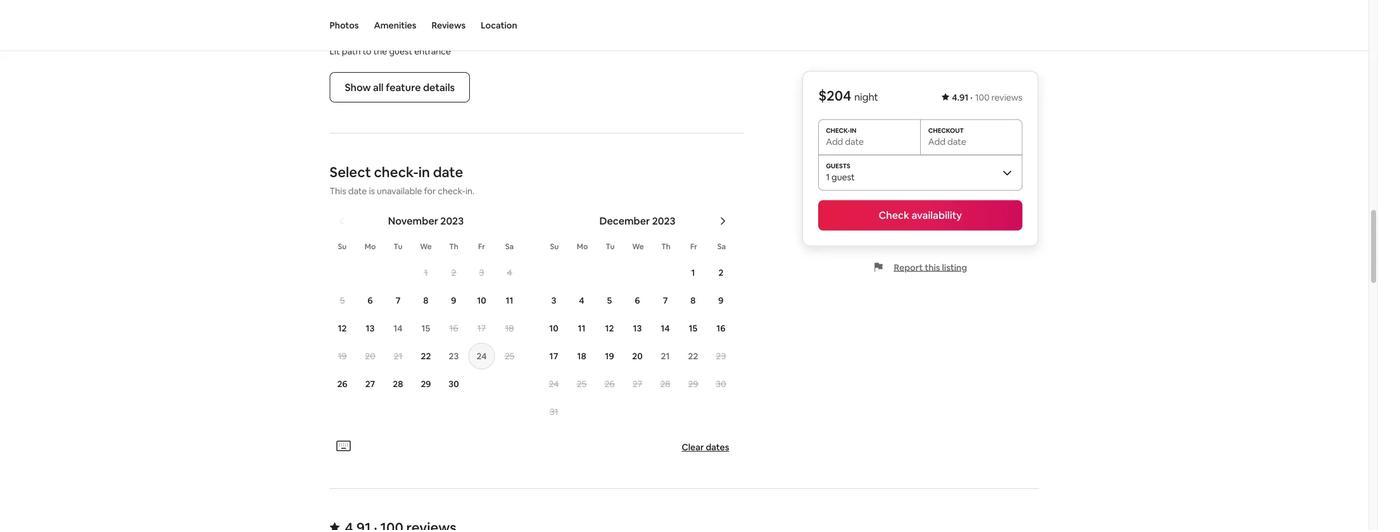 Task type: describe. For each thing, give the bounding box(es) containing it.
2 add from the left
[[928, 136, 946, 147]]

1 vertical spatial 3
[[551, 296, 556, 307]]

1 horizontal spatial entrance
[[414, 46, 451, 57]]

1 29 button from the left
[[412, 372, 440, 398]]

0 vertical spatial 4 button
[[496, 260, 523, 287]]

2 29 button from the left
[[679, 372, 707, 398]]

1 vertical spatial 25
[[577, 379, 587, 391]]

31
[[549, 407, 558, 418]]

in
[[418, 164, 430, 182]]

clear dates button
[[677, 437, 734, 459]]

guest inside popup button
[[832, 171, 855, 183]]

the
[[373, 46, 387, 57]]

1 horizontal spatial 3 button
[[540, 288, 568, 315]]

2 20 button from the left
[[624, 344, 651, 370]]

1 horizontal spatial 25 button
[[568, 372, 596, 398]]

0 vertical spatial 18 button
[[496, 316, 523, 342]]

2 16 button from the left
[[707, 316, 735, 342]]

1 22 from the left
[[421, 351, 431, 363]]

0 horizontal spatial entrance
[[361, 31, 404, 44]]

december 2023
[[599, 215, 676, 228]]

1 22 button from the left
[[412, 344, 440, 370]]

15 for 1st 15 button from the right
[[689, 323, 698, 335]]

·
[[970, 92, 973, 103]]

1 inside popup button
[[826, 171, 830, 183]]

dates
[[706, 443, 729, 454]]

2 22 from the left
[[688, 351, 698, 363]]

check availability button
[[818, 200, 1022, 231]]

2 fr from the left
[[690, 242, 697, 252]]

31 button
[[540, 399, 568, 426]]

1 su from the left
[[338, 242, 347, 252]]

2 22 button from the left
[[679, 344, 707, 370]]

29 for 1st 29 button from the left
[[421, 379, 431, 391]]

1 21 from the left
[[394, 351, 402, 363]]

night
[[854, 91, 878, 104]]

1 19 button from the left
[[328, 344, 356, 370]]

clear dates
[[682, 443, 729, 454]]

1 23 from the left
[[449, 351, 459, 363]]

is
[[369, 186, 375, 197]]

date down 4.91
[[947, 136, 966, 147]]

100
[[975, 92, 990, 103]]

1 12 from the left
[[338, 323, 347, 335]]

1 vertical spatial 17 button
[[540, 344, 568, 370]]

report this listing
[[894, 262, 967, 273]]

check availability
[[879, 209, 962, 222]]

1 button for december 2023
[[679, 260, 707, 287]]

november
[[388, 215, 438, 228]]

2023 for november 2023
[[440, 215, 464, 228]]

1 26 button from the left
[[328, 372, 356, 398]]

2 8 button from the left
[[679, 288, 707, 315]]

location
[[481, 20, 517, 31]]

4 for the topmost 4 button
[[507, 268, 512, 279]]

2 23 button from the left
[[707, 344, 735, 370]]

19 for 2nd 19 button from the left
[[605, 351, 614, 363]]

20 for 1st the 20 button
[[365, 351, 375, 363]]

2 for november 2023
[[451, 268, 456, 279]]

for
[[424, 186, 436, 197]]

reviews button
[[432, 0, 466, 51]]

2 30 button from the left
[[707, 372, 735, 398]]

$204
[[818, 87, 851, 105]]

1 5 button from the left
[[328, 288, 356, 315]]

1 horizontal spatial 18
[[577, 351, 586, 363]]

1 30 from the left
[[449, 379, 459, 391]]

unavailable
[[377, 186, 422, 197]]

27 for second 27 button from right
[[365, 379, 375, 391]]

1 vertical spatial 4 button
[[568, 288, 596, 315]]

2 7 button from the left
[[651, 288, 679, 315]]

check
[[879, 209, 909, 222]]

5 for 1st 5 button from right
[[607, 296, 612, 307]]

11 for leftmost "11" button
[[506, 296, 513, 307]]

29 for second 29 button from left
[[688, 379, 698, 391]]

1 vertical spatial 11 button
[[568, 316, 596, 342]]

1 9 from the left
[[451, 296, 456, 307]]

2 16 from the left
[[716, 323, 726, 335]]

1 9 button from the left
[[440, 288, 468, 315]]

0 horizontal spatial 25
[[505, 351, 514, 363]]

2 sa from the left
[[717, 242, 726, 252]]

lit
[[330, 46, 340, 57]]

availability
[[912, 209, 962, 222]]

2 th from the left
[[661, 242, 671, 252]]

14 for first 14 button
[[394, 323, 403, 335]]

report
[[894, 262, 923, 273]]

2 12 from the left
[[605, 323, 614, 335]]

1 8 from the left
[[423, 296, 429, 307]]

1 20 button from the left
[[356, 344, 384, 370]]

2 add date from the left
[[928, 136, 966, 147]]

select check-in date this date is unavailable for check-in.
[[330, 164, 475, 197]]

2 tu from the left
[[606, 242, 615, 252]]

2 19 button from the left
[[596, 344, 624, 370]]

5 for first 5 button
[[340, 296, 345, 307]]

4.91
[[952, 92, 968, 103]]

this
[[925, 262, 940, 273]]

1 button for november 2023
[[412, 260, 440, 287]]

1 12 button from the left
[[328, 316, 356, 342]]

photos
[[330, 20, 359, 31]]

path
[[342, 46, 361, 57]]

guest entrance and parking lit path to the guest entrance
[[330, 31, 462, 57]]

to
[[363, 46, 371, 57]]

december
[[599, 215, 650, 228]]

1 guest button
[[818, 155, 1022, 190]]

0 vertical spatial 3 button
[[468, 260, 496, 287]]

0 vertical spatial 25 button
[[496, 344, 523, 370]]

2 15 button from the left
[[679, 316, 707, 342]]

show all feature details button
[[330, 73, 470, 103]]

reviews
[[991, 92, 1022, 103]]

lit path to the guest entrance, verified image image
[[330, 0, 531, 21]]

1 23 button from the left
[[440, 344, 468, 370]]

1 16 from the left
[[449, 323, 458, 335]]

guest
[[330, 31, 359, 44]]

10 for leftmost 10 button
[[477, 296, 486, 307]]

2 13 button from the left
[[624, 316, 651, 342]]

28 for second 28 button from left
[[660, 379, 670, 391]]

this
[[330, 186, 346, 197]]

1 vertical spatial 18 button
[[568, 344, 596, 370]]

2 button for december 2023
[[707, 260, 735, 287]]

0 horizontal spatial check-
[[374, 164, 418, 182]]

1 vertical spatial 24 button
[[540, 372, 568, 398]]

parking
[[426, 31, 462, 44]]

date up 1 guest
[[845, 136, 864, 147]]

photos button
[[330, 0, 359, 51]]

accessibility features region
[[325, 0, 748, 103]]

2 21 from the left
[[661, 351, 670, 363]]

0 horizontal spatial 24 button
[[468, 344, 496, 370]]

0 horizontal spatial 3
[[479, 268, 484, 279]]

15 for 2nd 15 button from the right
[[422, 323, 430, 335]]

date left is
[[348, 186, 367, 197]]

4 for 4 button to the bottom
[[579, 296, 584, 307]]

1 for december 2023
[[691, 268, 695, 279]]

1 30 button from the left
[[440, 372, 468, 398]]



Task type: vqa. For each thing, say whether or not it's contained in the screenshot.


Task type: locate. For each thing, give the bounding box(es) containing it.
0 horizontal spatial 20
[[365, 351, 375, 363]]

1 6 button from the left
[[356, 288, 384, 315]]

2 7 from the left
[[663, 296, 668, 307]]

1 1 button from the left
[[412, 260, 440, 287]]

1 13 from the left
[[366, 323, 375, 335]]

mo
[[365, 242, 376, 252], [577, 242, 588, 252]]

1 2023 from the left
[[440, 215, 464, 228]]

23
[[449, 351, 459, 363], [716, 351, 726, 363]]

2 5 button from the left
[[596, 288, 624, 315]]

2 su from the left
[[550, 242, 559, 252]]

0 horizontal spatial 15 button
[[412, 316, 440, 342]]

21
[[394, 351, 402, 363], [661, 351, 670, 363]]

0 horizontal spatial guest
[[389, 46, 412, 57]]

2 6 from the left
[[635, 296, 640, 307]]

15
[[422, 323, 430, 335], [689, 323, 698, 335]]

17
[[477, 323, 486, 335], [549, 351, 558, 363]]

2023 right the november
[[440, 215, 464, 228]]

27 for 1st 27 button from the right
[[633, 379, 642, 391]]

1 horizontal spatial 13 button
[[624, 316, 651, 342]]

0 horizontal spatial 9 button
[[440, 288, 468, 315]]

1 7 button from the left
[[384, 288, 412, 315]]

2 5 from the left
[[607, 296, 612, 307]]

add date up 1 guest popup button
[[928, 136, 966, 147]]

3 button
[[468, 260, 496, 287], [540, 288, 568, 315]]

1 21 button from the left
[[384, 344, 412, 370]]

1 horizontal spatial 27 button
[[624, 372, 651, 398]]

1 5 from the left
[[340, 296, 345, 307]]

0 horizontal spatial 5
[[340, 296, 345, 307]]

0 vertical spatial 10
[[477, 296, 486, 307]]

25
[[505, 351, 514, 363], [577, 379, 587, 391]]

20 for second the 20 button
[[632, 351, 643, 363]]

1 15 from the left
[[422, 323, 430, 335]]

2 26 button from the left
[[596, 372, 624, 398]]

1 14 button from the left
[[384, 316, 412, 342]]

0 horizontal spatial 6 button
[[356, 288, 384, 315]]

0 horizontal spatial 10 button
[[468, 288, 496, 315]]

22
[[421, 351, 431, 363], [688, 351, 698, 363]]

th down december 2023
[[661, 242, 671, 252]]

1 add from the left
[[826, 136, 843, 147]]

0 horizontal spatial we
[[420, 242, 432, 252]]

0 vertical spatial 17
[[477, 323, 486, 335]]

0 horizontal spatial su
[[338, 242, 347, 252]]

1 horizontal spatial 4
[[579, 296, 584, 307]]

1 19 from the left
[[338, 351, 347, 363]]

29 button
[[412, 372, 440, 398], [679, 372, 707, 398]]

1 vertical spatial 17
[[549, 351, 558, 363]]

9
[[451, 296, 456, 307], [718, 296, 724, 307]]

0 horizontal spatial 23
[[449, 351, 459, 363]]

2 1 button from the left
[[679, 260, 707, 287]]

0 horizontal spatial 4 button
[[496, 260, 523, 287]]

1 horizontal spatial 16
[[716, 323, 726, 335]]

listing
[[942, 262, 967, 273]]

23 button
[[440, 344, 468, 370], [707, 344, 735, 370]]

24 for the bottom 24 button
[[549, 379, 559, 391]]

1 horizontal spatial 21 button
[[651, 344, 679, 370]]

1 16 button from the left
[[440, 316, 468, 342]]

check- up unavailable
[[374, 164, 418, 182]]

1 horizontal spatial add
[[928, 136, 946, 147]]

we
[[420, 242, 432, 252], [632, 242, 644, 252]]

0 horizontal spatial 21 button
[[384, 344, 412, 370]]

fr
[[478, 242, 485, 252], [690, 242, 697, 252]]

28 button
[[384, 372, 412, 398], [651, 372, 679, 398]]

11 button
[[496, 288, 523, 315], [568, 316, 596, 342]]

1 vertical spatial guest
[[832, 171, 855, 183]]

11 for "11" button to the bottom
[[578, 323, 586, 335]]

2 13 from the left
[[633, 323, 642, 335]]

2 23 from the left
[[716, 351, 726, 363]]

1 horizontal spatial 11 button
[[568, 316, 596, 342]]

2 mo from the left
[[577, 242, 588, 252]]

0 vertical spatial 4
[[507, 268, 512, 279]]

2 28 from the left
[[660, 379, 670, 391]]

date
[[845, 136, 864, 147], [947, 136, 966, 147], [433, 164, 463, 182], [348, 186, 367, 197]]

0 horizontal spatial 24
[[477, 351, 487, 363]]

1 28 button from the left
[[384, 372, 412, 398]]

26
[[337, 379, 347, 391], [604, 379, 615, 391]]

clear
[[682, 443, 704, 454]]

all
[[373, 81, 384, 94]]

4.91 · 100 reviews
[[952, 92, 1022, 103]]

1 we from the left
[[420, 242, 432, 252]]

13
[[366, 323, 375, 335], [633, 323, 642, 335]]

2 19 from the left
[[605, 351, 614, 363]]

0 horizontal spatial 30
[[449, 379, 459, 391]]

1 horizontal spatial 22
[[688, 351, 698, 363]]

1 horizontal spatial 17 button
[[540, 344, 568, 370]]

2 button for november 2023
[[440, 260, 468, 287]]

th
[[449, 242, 458, 252], [661, 242, 671, 252]]

24
[[477, 351, 487, 363], [549, 379, 559, 391]]

4
[[507, 268, 512, 279], [579, 296, 584, 307]]

12
[[338, 323, 347, 335], [605, 323, 614, 335]]

29
[[421, 379, 431, 391], [688, 379, 698, 391]]

22 button
[[412, 344, 440, 370], [679, 344, 707, 370]]

1 8 button from the left
[[412, 288, 440, 315]]

1 horizontal spatial sa
[[717, 242, 726, 252]]

2023 right december
[[652, 215, 676, 228]]

reviews
[[432, 20, 466, 31]]

1 fr from the left
[[478, 242, 485, 252]]

1 vertical spatial 10
[[549, 323, 558, 335]]

2 we from the left
[[632, 242, 644, 252]]

1 horizontal spatial check-
[[438, 186, 465, 197]]

1 2 button from the left
[[440, 260, 468, 287]]

1 29 from the left
[[421, 379, 431, 391]]

tu
[[394, 242, 402, 252], [606, 242, 615, 252]]

0 horizontal spatial 28
[[393, 379, 403, 391]]

0 horizontal spatial fr
[[478, 242, 485, 252]]

0 horizontal spatial 1 button
[[412, 260, 440, 287]]

1 2 from the left
[[451, 268, 456, 279]]

we down november 2023
[[420, 242, 432, 252]]

2 27 button from the left
[[624, 372, 651, 398]]

1 horizontal spatial 10
[[549, 323, 558, 335]]

su
[[338, 242, 347, 252], [550, 242, 559, 252]]

1 28 from the left
[[393, 379, 403, 391]]

28 for second 28 button from the right
[[393, 379, 403, 391]]

entrance up the
[[361, 31, 404, 44]]

2 30 from the left
[[716, 379, 726, 391]]

1 horizontal spatial 24 button
[[540, 372, 568, 398]]

add date up 1 guest
[[826, 136, 864, 147]]

0 horizontal spatial 19 button
[[328, 344, 356, 370]]

date right in
[[433, 164, 463, 182]]

25 button
[[496, 344, 523, 370], [568, 372, 596, 398]]

add
[[826, 136, 843, 147], [928, 136, 946, 147]]

2 6 button from the left
[[624, 288, 651, 315]]

add up 1 guest
[[826, 136, 843, 147]]

2
[[451, 268, 456, 279], [719, 268, 724, 279]]

7 for first 7 button from the right
[[663, 296, 668, 307]]

1 13 button from the left
[[356, 316, 384, 342]]

1 th from the left
[[449, 242, 458, 252]]

17 button
[[468, 316, 496, 342], [540, 344, 568, 370]]

2 29 from the left
[[688, 379, 698, 391]]

1 horizontal spatial tu
[[606, 242, 615, 252]]

12 button
[[328, 316, 356, 342], [596, 316, 624, 342]]

show all feature details
[[345, 81, 455, 94]]

1 add date from the left
[[826, 136, 864, 147]]

0 vertical spatial entrance
[[361, 31, 404, 44]]

2 12 button from the left
[[596, 316, 624, 342]]

30 button
[[440, 372, 468, 398], [707, 372, 735, 398]]

th down november 2023
[[449, 242, 458, 252]]

check- right for
[[438, 186, 465, 197]]

2 horizontal spatial 1
[[826, 171, 830, 183]]

add date
[[826, 136, 864, 147], [928, 136, 966, 147]]

5
[[340, 296, 345, 307], [607, 296, 612, 307]]

0 vertical spatial 25
[[505, 351, 514, 363]]

2 14 button from the left
[[651, 316, 679, 342]]

1 horizontal spatial 26 button
[[596, 372, 624, 398]]

1 horizontal spatial 20
[[632, 351, 643, 363]]

select
[[330, 164, 371, 182]]

14
[[394, 323, 403, 335], [661, 323, 670, 335]]

8
[[423, 296, 429, 307], [691, 296, 696, 307]]

1 15 button from the left
[[412, 316, 440, 342]]

0 horizontal spatial 20 button
[[356, 344, 384, 370]]

10 button
[[468, 288, 496, 315], [540, 316, 568, 342]]

0 horizontal spatial 11
[[506, 296, 513, 307]]

0 horizontal spatial 11 button
[[496, 288, 523, 315]]

0 horizontal spatial 28 button
[[384, 372, 412, 398]]

7 button
[[384, 288, 412, 315], [651, 288, 679, 315]]

details
[[423, 81, 455, 94]]

1 horizontal spatial 2
[[719, 268, 724, 279]]

1 horizontal spatial th
[[661, 242, 671, 252]]

7 for second 7 button from right
[[396, 296, 400, 307]]

location button
[[481, 0, 517, 51]]

0 vertical spatial 11
[[506, 296, 513, 307]]

14 button
[[384, 316, 412, 342], [651, 316, 679, 342]]

19 for first 19 button from left
[[338, 351, 347, 363]]

9 button
[[440, 288, 468, 315], [707, 288, 735, 315]]

2 9 button from the left
[[707, 288, 735, 315]]

2 26 from the left
[[604, 379, 615, 391]]

1 vertical spatial 24
[[549, 379, 559, 391]]

1 button
[[412, 260, 440, 287], [679, 260, 707, 287]]

2 28 button from the left
[[651, 372, 679, 398]]

0 vertical spatial check-
[[374, 164, 418, 182]]

1 vertical spatial check-
[[438, 186, 465, 197]]

20 button
[[356, 344, 384, 370], [624, 344, 651, 370]]

2 8 from the left
[[691, 296, 696, 307]]

tu down december
[[606, 242, 615, 252]]

24 for 24 button to the left
[[477, 351, 487, 363]]

16 button
[[440, 316, 468, 342], [707, 316, 735, 342]]

1 vertical spatial 18
[[577, 351, 586, 363]]

1 horizontal spatial 14 button
[[651, 316, 679, 342]]

1 27 from the left
[[365, 379, 375, 391]]

1 horizontal spatial 13
[[633, 323, 642, 335]]

add up 1 guest popup button
[[928, 136, 946, 147]]

19 button
[[328, 344, 356, 370], [596, 344, 624, 370]]

27
[[365, 379, 375, 391], [633, 379, 642, 391]]

1 vertical spatial 4
[[579, 296, 584, 307]]

0 horizontal spatial 12
[[338, 323, 347, 335]]

1 horizontal spatial 12
[[605, 323, 614, 335]]

show
[[345, 81, 371, 94]]

and
[[406, 31, 424, 44]]

11
[[506, 296, 513, 307], [578, 323, 586, 335]]

1 horizontal spatial guest
[[832, 171, 855, 183]]

6 for 2nd 6 button from the right
[[368, 296, 373, 307]]

calendar application
[[314, 201, 1169, 437]]

1 sa from the left
[[505, 242, 514, 252]]

0 horizontal spatial 12 button
[[328, 316, 356, 342]]

6 for second 6 button
[[635, 296, 640, 307]]

1 horizontal spatial 1
[[691, 268, 695, 279]]

1 horizontal spatial 11
[[578, 323, 586, 335]]

0 horizontal spatial 17 button
[[468, 316, 496, 342]]

0 horizontal spatial 14 button
[[384, 316, 412, 342]]

2 9 from the left
[[718, 296, 724, 307]]

sa
[[505, 242, 514, 252], [717, 242, 726, 252]]

0 horizontal spatial sa
[[505, 242, 514, 252]]

1
[[826, 171, 830, 183], [424, 268, 428, 279], [691, 268, 695, 279]]

1 horizontal spatial 20 button
[[624, 344, 651, 370]]

1 horizontal spatial 9 button
[[707, 288, 735, 315]]

report this listing button
[[874, 262, 967, 273]]

10 for the bottom 10 button
[[549, 323, 558, 335]]

0 horizontal spatial add date
[[826, 136, 864, 147]]

1 horizontal spatial we
[[632, 242, 644, 252]]

1 mo from the left
[[365, 242, 376, 252]]

1 tu from the left
[[394, 242, 402, 252]]

entrance down parking
[[414, 46, 451, 57]]

7
[[396, 296, 400, 307], [663, 296, 668, 307]]

feature
[[386, 81, 421, 94]]

0 horizontal spatial 29 button
[[412, 372, 440, 398]]

26 button
[[328, 372, 356, 398], [596, 372, 624, 398]]

1 vertical spatial 10 button
[[540, 316, 568, 342]]

15 button
[[412, 316, 440, 342], [679, 316, 707, 342]]

1 for november 2023
[[424, 268, 428, 279]]

2023
[[440, 215, 464, 228], [652, 215, 676, 228]]

amenities
[[374, 20, 416, 31]]

amenities button
[[374, 0, 416, 51]]

2 15 from the left
[[689, 323, 698, 335]]

1 horizontal spatial 18 button
[[568, 344, 596, 370]]

1 guest
[[826, 171, 855, 183]]

entrance
[[361, 31, 404, 44], [414, 46, 451, 57]]

in.
[[465, 186, 475, 197]]

november 2023
[[388, 215, 464, 228]]

2 2023 from the left
[[652, 215, 676, 228]]

2023 for december 2023
[[652, 215, 676, 228]]

0 horizontal spatial add
[[826, 136, 843, 147]]

2 27 from the left
[[633, 379, 642, 391]]

0 horizontal spatial 26
[[337, 379, 347, 391]]

8 button
[[412, 288, 440, 315], [679, 288, 707, 315]]

1 26 from the left
[[337, 379, 347, 391]]

guest inside guest entrance and parking lit path to the guest entrance
[[389, 46, 412, 57]]

0 vertical spatial 3
[[479, 268, 484, 279]]

1 7 from the left
[[396, 296, 400, 307]]

2 for december 2023
[[719, 268, 724, 279]]

1 horizontal spatial su
[[550, 242, 559, 252]]

we down december 2023
[[632, 242, 644, 252]]

1 horizontal spatial 6
[[635, 296, 640, 307]]

3
[[479, 268, 484, 279], [551, 296, 556, 307]]

0 horizontal spatial 21
[[394, 351, 402, 363]]

2 2 from the left
[[719, 268, 724, 279]]

2 14 from the left
[[661, 323, 670, 335]]

2 21 button from the left
[[651, 344, 679, 370]]

27 button
[[356, 372, 384, 398], [624, 372, 651, 398]]

1 horizontal spatial 9
[[718, 296, 724, 307]]

1 6 from the left
[[368, 296, 373, 307]]

1 horizontal spatial 15
[[689, 323, 698, 335]]

1 14 from the left
[[394, 323, 403, 335]]

1 horizontal spatial 15 button
[[679, 316, 707, 342]]

2 2 button from the left
[[707, 260, 735, 287]]

$204 night
[[818, 87, 878, 105]]

24 button
[[468, 344, 496, 370], [540, 372, 568, 398]]

0 horizontal spatial 10
[[477, 296, 486, 307]]

0 horizontal spatial 26 button
[[328, 372, 356, 398]]

0 horizontal spatial 2023
[[440, 215, 464, 228]]

1 horizontal spatial 17
[[549, 351, 558, 363]]

0 horizontal spatial 8
[[423, 296, 429, 307]]

tu down the november
[[394, 242, 402, 252]]

14 for second 14 button
[[661, 323, 670, 335]]

2 20 from the left
[[632, 351, 643, 363]]

1 vertical spatial entrance
[[414, 46, 451, 57]]

0 horizontal spatial 18
[[505, 323, 514, 335]]

1 horizontal spatial 4 button
[[568, 288, 596, 315]]

1 horizontal spatial 25
[[577, 379, 587, 391]]

1 horizontal spatial 5
[[607, 296, 612, 307]]

1 27 button from the left
[[356, 372, 384, 398]]

1 horizontal spatial 16 button
[[707, 316, 735, 342]]



